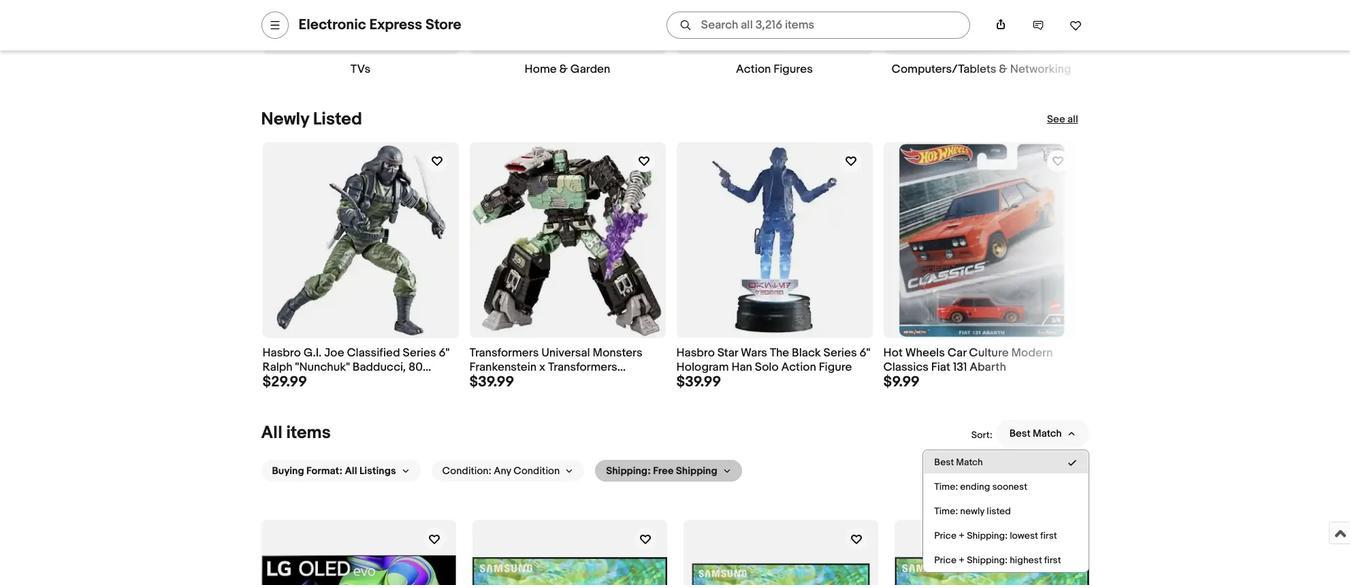 Task type: locate. For each thing, give the bounding box(es) containing it.
price for price + shipping: lowest first
[[935, 531, 957, 542]]

action inside hasbro g.i. joe classified series 6" ralph "nunchuk" badducci, 80 action figure
[[263, 375, 298, 388]]

1 & from the left
[[559, 63, 568, 76]]

transformers
[[470, 347, 539, 360], [548, 361, 618, 374]]

$9.99
[[884, 374, 920, 392]]

time: left newly
[[935, 506, 958, 518]]

all inside popup button
[[345, 465, 357, 478]]

shipping: left free
[[606, 465, 651, 478]]

& inside button
[[999, 63, 1008, 76]]

best match for best match popup button
[[1010, 428, 1062, 441]]

price down time: newly listed
[[935, 531, 957, 542]]

price
[[935, 531, 957, 542], [935, 555, 957, 567]]

first right lowest
[[1041, 531, 1057, 542]]

1 horizontal spatial best match
[[1010, 428, 1062, 441]]

1 horizontal spatial hasbro
[[677, 347, 715, 360]]

& left networking
[[999, 63, 1008, 76]]

2 price from the top
[[935, 555, 957, 567]]

0 horizontal spatial best match
[[935, 457, 983, 469]]

2 series from the left
[[824, 347, 857, 360]]

figure down x
[[535, 375, 568, 388]]

1 + from the top
[[959, 531, 965, 542]]

listed
[[987, 506, 1011, 518]]

0 horizontal spatial match
[[956, 457, 983, 469]]

price + shipping: highest first
[[935, 555, 1061, 567]]

match inside menu
[[956, 457, 983, 469]]

series up 80
[[403, 347, 436, 360]]

lg c3 42" 4k hdr smart oled evo tv - 2023 model : quick view image
[[261, 556, 456, 586]]

1 vertical spatial best match
[[935, 457, 983, 469]]

1 horizontal spatial series
[[824, 347, 857, 360]]

price + shipping: lowest first
[[935, 531, 1057, 542]]

1 vertical spatial match
[[956, 457, 983, 469]]

0 vertical spatial first
[[1041, 531, 1057, 542]]

condition: any condition
[[442, 465, 560, 478]]

1 vertical spatial all
[[345, 465, 357, 478]]

shipping: for price + shipping: lowest first
[[967, 531, 1008, 542]]

see
[[1047, 113, 1066, 126]]

transformers universal monsters frankenstein x transformers frankentron figure
[[470, 347, 643, 388]]

0 horizontal spatial figure
[[300, 375, 333, 388]]

condition:
[[442, 465, 492, 478]]

joe
[[324, 347, 344, 360]]

buying
[[272, 465, 304, 478]]

$39.99 left x
[[470, 374, 514, 392]]

series right black
[[824, 347, 857, 360]]

save this seller electronic_express image
[[1070, 19, 1082, 31]]

1 vertical spatial first
[[1045, 555, 1061, 567]]

menu
[[924, 451, 1089, 573]]

80
[[409, 361, 423, 374]]

figure inside the hasbro star wars the black series 6" hologram han solo action figure
[[819, 361, 852, 374]]

shipping: down the price + shipping: lowest first
[[967, 555, 1008, 567]]

0 horizontal spatial transformers
[[470, 347, 539, 360]]

+ for price + shipping: highest first
[[959, 555, 965, 567]]

+ down newly
[[959, 531, 965, 542]]

match inside popup button
[[1033, 428, 1062, 441]]

shipping:
[[606, 465, 651, 478], [967, 531, 1008, 542], [967, 555, 1008, 567]]

$39.99 for hasbro star wars the black series 6" hologram han solo action figure
[[677, 374, 721, 392]]

0 horizontal spatial best
[[935, 457, 954, 469]]

0 vertical spatial action
[[736, 63, 771, 76]]

action inside the hasbro star wars the black series 6" hologram han solo action figure
[[781, 361, 816, 374]]

0 horizontal spatial series
[[403, 347, 436, 360]]

figure inside hasbro g.i. joe classified series 6" ralph "nunchuk" badducci, 80 action figure
[[300, 375, 333, 388]]

1 horizontal spatial &
[[999, 63, 1008, 76]]

shipping: free shipping
[[606, 465, 718, 478]]

series
[[403, 347, 436, 360], [824, 347, 857, 360]]

first for price + shipping: lowest first
[[1041, 531, 1057, 542]]

1 horizontal spatial figure
[[535, 375, 568, 388]]

store
[[426, 16, 462, 34]]

& inside button
[[559, 63, 568, 76]]

0 horizontal spatial &
[[559, 63, 568, 76]]

hasbro g.i. joe classified series 6" ralph "nunchuk" badducci, 80 action figure button
[[263, 347, 459, 388]]

1 vertical spatial time:
[[935, 506, 958, 518]]

x
[[539, 361, 546, 374]]

1 horizontal spatial $39.99
[[677, 374, 721, 392]]

&
[[559, 63, 568, 76], [999, 63, 1008, 76]]

0 vertical spatial best match
[[1010, 428, 1062, 441]]

1 vertical spatial shipping:
[[967, 531, 1008, 542]]

1 series from the left
[[403, 347, 436, 360]]

time: left ending
[[935, 482, 958, 493]]

1 vertical spatial price
[[935, 555, 957, 567]]

classics
[[884, 361, 929, 374]]

first right highest
[[1045, 555, 1061, 567]]

1 hasbro from the left
[[263, 347, 301, 360]]

modern
[[1012, 347, 1053, 360]]

2 horizontal spatial action
[[781, 361, 816, 374]]

1 horizontal spatial match
[[1033, 428, 1062, 441]]

see all
[[1047, 113, 1078, 126]]

1 horizontal spatial transformers
[[548, 361, 618, 374]]

condition
[[514, 465, 560, 478]]

2 time: from the top
[[935, 506, 958, 518]]

1 6" from the left
[[439, 347, 450, 360]]

best inside popup button
[[1010, 428, 1031, 441]]

2 & from the left
[[999, 63, 1008, 76]]

tvs
[[351, 63, 371, 76]]

hot wheels car culture modern classics fiat 131 abarth
[[884, 347, 1053, 374]]

best match right the sort:
[[1010, 428, 1062, 441]]

1 vertical spatial +
[[959, 555, 965, 567]]

best inside menu
[[935, 457, 954, 469]]

6"
[[439, 347, 450, 360], [860, 347, 871, 360]]

action
[[736, 63, 771, 76], [781, 361, 816, 374], [263, 375, 298, 388]]

2 vertical spatial action
[[263, 375, 298, 388]]

hasbro inside the hasbro star wars the black series 6" hologram han solo action figure
[[677, 347, 715, 360]]

ending
[[960, 482, 990, 493]]

universal
[[542, 347, 590, 360]]

hasbro star wars the black series 6" hologram han solo action figure button
[[677, 347, 873, 375]]

1 vertical spatial best
[[935, 457, 954, 469]]

1 $39.99 from the left
[[470, 374, 514, 392]]

2 $39.99 from the left
[[677, 374, 721, 392]]

0 vertical spatial all
[[261, 423, 283, 444]]

0 vertical spatial +
[[959, 531, 965, 542]]

0 vertical spatial price
[[935, 531, 957, 542]]

action left figures
[[736, 63, 771, 76]]

samsung 50" class cu8000 crystal uhd 4k hdr smart led tv - 2023 model : quick view image
[[683, 521, 878, 586]]

first
[[1041, 531, 1057, 542], [1045, 555, 1061, 567]]

home & garden
[[525, 63, 611, 76]]

hasbro up ralph
[[263, 347, 301, 360]]

time: for time: newly listed
[[935, 506, 958, 518]]

1 horizontal spatial action
[[736, 63, 771, 76]]

0 vertical spatial time:
[[935, 482, 958, 493]]

newly listed
[[261, 109, 362, 130]]

home
[[525, 63, 557, 76]]

badducci,
[[353, 361, 406, 374]]

$39.99
[[470, 374, 514, 392], [677, 374, 721, 392]]

home & garden button
[[470, 0, 666, 77]]

hasbro g.i. joe classified series 6" ralph "nunchuk" badducci, 80 action figure
[[263, 347, 450, 388]]

the
[[770, 347, 790, 360]]

1 horizontal spatial 6"
[[860, 347, 871, 360]]

$39.99 down star
[[677, 374, 721, 392]]

transformers down universal
[[548, 361, 618, 374]]

1 horizontal spatial best
[[1010, 428, 1031, 441]]

& for home
[[559, 63, 568, 76]]

2 6" from the left
[[860, 347, 871, 360]]

shipping: inside popup button
[[606, 465, 651, 478]]

0 vertical spatial transformers
[[470, 347, 539, 360]]

best right the sort:
[[1010, 428, 1031, 441]]

electronic express store link
[[299, 16, 462, 34]]

price down the price + shipping: lowest first
[[935, 555, 957, 567]]

best match
[[1010, 428, 1062, 441], [935, 457, 983, 469]]

tvs button
[[263, 0, 459, 77]]

time:
[[935, 482, 958, 493], [935, 506, 958, 518]]

price for price + shipping: highest first
[[935, 555, 957, 567]]

figures
[[774, 63, 813, 76]]

+ down the price + shipping: lowest first
[[959, 555, 965, 567]]

time: ending soonest
[[935, 482, 1028, 493]]

0 vertical spatial match
[[1033, 428, 1062, 441]]

best match up ending
[[935, 457, 983, 469]]

+
[[959, 531, 965, 542], [959, 555, 965, 567]]

wars
[[741, 347, 768, 360]]

0 horizontal spatial action
[[263, 375, 298, 388]]

2 vertical spatial shipping:
[[967, 555, 1008, 567]]

match up ending
[[956, 457, 983, 469]]

all
[[261, 423, 283, 444], [345, 465, 357, 478]]

figure down black
[[819, 361, 852, 374]]

1 vertical spatial action
[[781, 361, 816, 374]]

2 horizontal spatial figure
[[819, 361, 852, 374]]

0 horizontal spatial $39.99
[[470, 374, 514, 392]]

match right the sort:
[[1033, 428, 1062, 441]]

hasbro inside hasbro g.i. joe classified series 6" ralph "nunchuk" badducci, 80 action figure
[[263, 347, 301, 360]]

car
[[948, 347, 967, 360]]

hasbro up hologram
[[677, 347, 715, 360]]

131
[[953, 361, 967, 374]]

& right home
[[559, 63, 568, 76]]

electronic
[[299, 16, 366, 34]]

hologram
[[677, 361, 729, 374]]

samsung 65" class cu8000 crystal uhd 4k hdr smart led tv - 2023 model : quick view image
[[895, 521, 1089, 586]]

0 vertical spatial best
[[1010, 428, 1031, 441]]

all left items
[[261, 423, 283, 444]]

2 + from the top
[[959, 555, 965, 567]]

figure down "nunchuk"
[[300, 375, 333, 388]]

action down black
[[781, 361, 816, 374]]

0 vertical spatial shipping:
[[606, 465, 651, 478]]

hasbro g.i. joe classified series 6" ralph "nunchuk" badducci, 80 action figure : quick view image
[[263, 142, 459, 338]]

figure
[[819, 361, 852, 374], [300, 375, 333, 388], [535, 375, 568, 388]]

1 horizontal spatial all
[[345, 465, 357, 478]]

classified
[[347, 347, 400, 360]]

action figures
[[736, 63, 813, 76]]

2 hasbro from the left
[[677, 347, 715, 360]]

best match inside popup button
[[1010, 428, 1062, 441]]

1 time: from the top
[[935, 482, 958, 493]]

action down ralph
[[263, 375, 298, 388]]

shipping: up price + shipping: highest first
[[967, 531, 1008, 542]]

express
[[369, 16, 422, 34]]

best
[[1010, 428, 1031, 441], [935, 457, 954, 469]]

transformers universal monsters frankenstein x transformers frankentron figure button
[[470, 347, 666, 388]]

best match inside menu
[[935, 457, 983, 469]]

best up time: ending soonest
[[935, 457, 954, 469]]

transformers up frankenstein
[[470, 347, 539, 360]]

match for best match popup button
[[1033, 428, 1062, 441]]

time: newly listed
[[935, 506, 1011, 518]]

all right format:
[[345, 465, 357, 478]]

0 horizontal spatial hasbro
[[263, 347, 301, 360]]

Search all 3,216 items field
[[667, 12, 970, 39]]

0 horizontal spatial 6"
[[439, 347, 450, 360]]

1 price from the top
[[935, 531, 957, 542]]



Task type: describe. For each thing, give the bounding box(es) containing it.
hasbro star wars the black series 6" hologram han solo action figure
[[677, 347, 871, 374]]

menu containing best match
[[924, 451, 1089, 573]]

shipping: free shipping button
[[595, 461, 742, 482]]

hasbro for $29.99
[[263, 347, 301, 360]]

6" inside hasbro g.i. joe classified series 6" ralph "nunchuk" badducci, 80 action figure
[[439, 347, 450, 360]]

transformers universal monsters frankenstein x transformers frankentron figure : quick view image
[[470, 142, 666, 338]]

computers/tablets & networking
[[892, 63, 1072, 76]]

buying format: all listings button
[[261, 461, 421, 482]]

best match for menu containing best match
[[935, 457, 983, 469]]

0 horizontal spatial all
[[261, 423, 283, 444]]

time: for time: ending soonest
[[935, 482, 958, 493]]

black
[[792, 347, 821, 360]]

lowest
[[1010, 531, 1039, 542]]

monsters
[[593, 347, 643, 360]]

g.i.
[[304, 347, 322, 360]]

soonest
[[993, 482, 1028, 493]]

format:
[[306, 465, 343, 478]]

listings
[[360, 465, 396, 478]]

$39.99 for transformers universal monsters frankenstein x transformers frankentron figure
[[470, 374, 514, 392]]

abarth
[[970, 361, 1006, 374]]

any
[[494, 465, 511, 478]]

6" inside the hasbro star wars the black series 6" hologram han solo action figure
[[860, 347, 871, 360]]

see all link
[[664, 113, 1078, 137]]

hasbro for $39.99
[[677, 347, 715, 360]]

$29.99
[[263, 374, 307, 392]]

series inside hasbro g.i. joe classified series 6" ralph "nunchuk" badducci, 80 action figure
[[403, 347, 436, 360]]

sort:
[[972, 430, 993, 441]]

hot wheels car culture modern classics fiat 131 abarth : quick view image
[[884, 142, 1080, 338]]

highest
[[1010, 555, 1043, 567]]

best for best match popup button
[[1010, 428, 1031, 441]]

all
[[1068, 113, 1078, 126]]

free
[[653, 465, 674, 478]]

best for menu containing best match
[[935, 457, 954, 469]]

frankentron
[[470, 375, 532, 388]]

hasbro star wars the black series 6" hologram han solo action figure : quick view image
[[677, 142, 873, 338]]

computers/tablets & networking button
[[884, 0, 1080, 77]]

star
[[718, 347, 738, 360]]

newly
[[261, 109, 309, 130]]

action figures button
[[677, 0, 873, 77]]

action for $39.99
[[781, 361, 816, 374]]

all items
[[261, 423, 331, 444]]

items
[[286, 423, 331, 444]]

solo
[[755, 361, 779, 374]]

figure inside transformers universal monsters frankenstein x transformers frankentron figure
[[535, 375, 568, 388]]

best match button
[[996, 420, 1089, 448]]

hot
[[884, 347, 903, 360]]

+ for price + shipping: lowest first
[[959, 531, 965, 542]]

computers/tablets
[[892, 63, 997, 76]]

shipping: for price + shipping: highest first
[[967, 555, 1008, 567]]

figure for $29.99
[[300, 375, 333, 388]]

ralph
[[263, 361, 293, 374]]

condition: any condition button
[[431, 461, 584, 482]]

action for $29.99
[[263, 375, 298, 388]]

1 vertical spatial transformers
[[548, 361, 618, 374]]

garden
[[571, 63, 611, 76]]

match for menu containing best match
[[956, 457, 983, 469]]

newly
[[960, 506, 985, 518]]

& for computers/tablets
[[999, 63, 1008, 76]]

first for price + shipping: highest first
[[1045, 555, 1061, 567]]

figure for $39.99
[[819, 361, 852, 374]]

han
[[732, 361, 753, 374]]

shipping
[[676, 465, 718, 478]]

buying format: all listings
[[272, 465, 396, 478]]

frankenstein
[[470, 361, 537, 374]]

"nunchuk"
[[295, 361, 350, 374]]

culture
[[969, 347, 1009, 360]]

listed
[[313, 109, 362, 130]]

electronic express store
[[299, 16, 462, 34]]

wheels
[[906, 347, 945, 360]]

networking
[[1010, 63, 1072, 76]]

fiat
[[932, 361, 951, 374]]

hot wheels car culture modern classics fiat 131 abarth button
[[884, 347, 1080, 375]]

samsung 55" class cu8000 crystal uhd 4k hdr smart led tv - 2023 model : quick view image
[[472, 558, 667, 586]]

series inside the hasbro star wars the black series 6" hologram han solo action figure
[[824, 347, 857, 360]]



Task type: vqa. For each thing, say whether or not it's contained in the screenshot.
Shipping: within the dropdown button
yes



